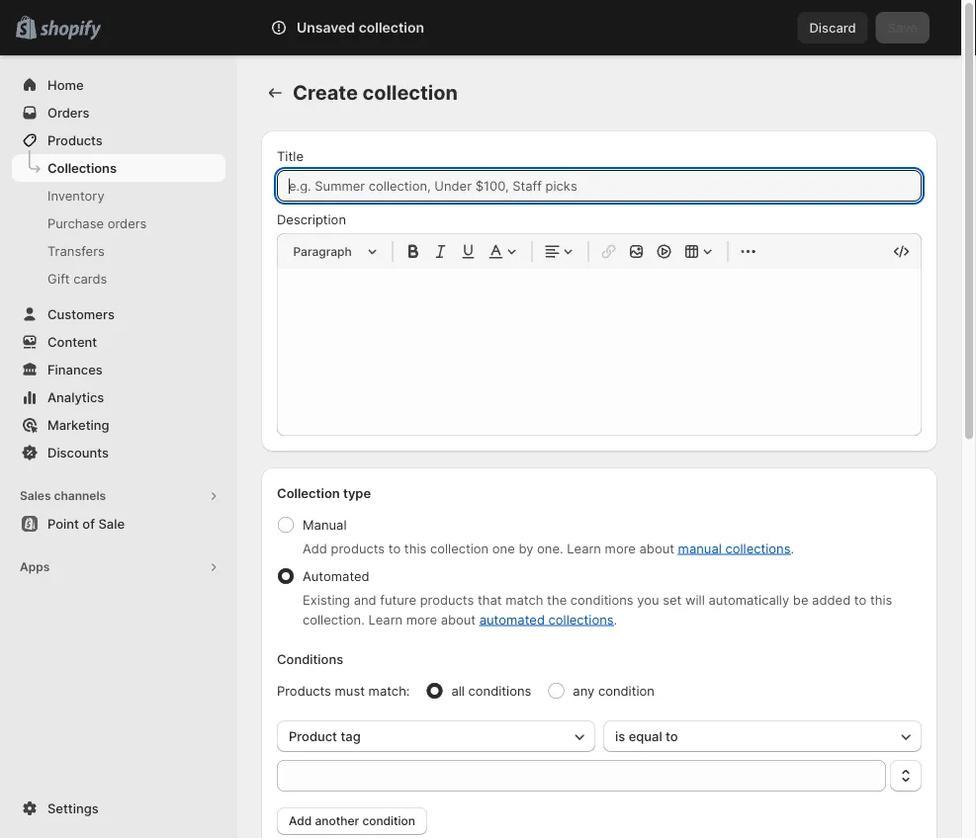 Task type: locate. For each thing, give the bounding box(es) containing it.
content
[[47, 334, 97, 350]]

is equal to
[[615, 729, 678, 744]]

point of sale
[[47, 516, 125, 532]]

marketing
[[47, 417, 109, 433]]

1 vertical spatial condition
[[362, 814, 415, 829]]

1 horizontal spatial products
[[420, 592, 474, 608]]

1 vertical spatial products
[[277, 683, 331, 699]]

1 horizontal spatial more
[[605, 541, 636, 556]]

content link
[[12, 328, 225, 356]]

sales channels
[[20, 489, 106, 503]]

condition right any
[[598, 683, 654, 699]]

add products to this collection one by one. learn more about manual collections .
[[303, 541, 794, 556]]

1 vertical spatial .
[[614, 612, 617, 627]]

learn right one.
[[567, 541, 601, 556]]

1 vertical spatial products
[[420, 592, 474, 608]]

products
[[47, 133, 103, 148], [277, 683, 331, 699]]

point
[[47, 516, 79, 532]]

analytics
[[47, 390, 104, 405]]

one.
[[537, 541, 563, 556]]

type
[[343, 486, 371, 501]]

add
[[303, 541, 327, 556], [289, 814, 312, 829]]

0 horizontal spatial to
[[388, 541, 401, 556]]

this inside existing and future products that match the conditions you set will automatically be added to this collection. learn more about
[[870, 592, 892, 608]]

products up "automated"
[[331, 541, 385, 556]]

products left that
[[420, 592, 474, 608]]

product tag button
[[277, 721, 595, 753]]

products inside existing and future products that match the conditions you set will automatically be added to this collection. learn more about
[[420, 592, 474, 608]]

0 vertical spatial .
[[791, 541, 794, 556]]

condition
[[598, 683, 654, 699], [362, 814, 415, 829]]

collection down unsaved collection in the left of the page
[[362, 81, 458, 105]]

0 horizontal spatial about
[[441, 612, 476, 627]]

be
[[793, 592, 808, 608]]

about left automated
[[441, 612, 476, 627]]

0 horizontal spatial more
[[406, 612, 437, 627]]

products for products
[[47, 133, 103, 148]]

learn
[[567, 541, 601, 556], [368, 612, 403, 627]]

0 vertical spatial condition
[[598, 683, 654, 699]]

1 vertical spatial learn
[[368, 612, 403, 627]]

2 horizontal spatial to
[[854, 592, 867, 608]]

apps button
[[12, 554, 225, 581]]

collection
[[359, 19, 424, 36], [362, 81, 458, 105], [430, 541, 489, 556]]

more up existing and future products that match the conditions you set will automatically be added to this collection. learn more about
[[605, 541, 636, 556]]

another
[[315, 814, 359, 829]]

collection for unsaved collection
[[359, 19, 424, 36]]

0 vertical spatial more
[[605, 541, 636, 556]]

purchase
[[47, 216, 104, 231]]

0 horizontal spatial condition
[[362, 814, 415, 829]]

and
[[354, 592, 376, 608]]

1 horizontal spatial .
[[791, 541, 794, 556]]

paragraph button
[[285, 240, 384, 264]]

0 horizontal spatial products
[[331, 541, 385, 556]]

analytics link
[[12, 384, 225, 411]]

1 vertical spatial more
[[406, 612, 437, 627]]

add down manual
[[303, 541, 327, 556]]

0 vertical spatial learn
[[567, 541, 601, 556]]

collections
[[725, 541, 791, 556], [548, 612, 614, 627]]

2 vertical spatial to
[[666, 729, 678, 744]]

sale
[[98, 516, 125, 532]]

equal
[[629, 729, 662, 744]]

this up future in the left bottom of the page
[[404, 541, 427, 556]]

match
[[506, 592, 543, 608]]

0 vertical spatial this
[[404, 541, 427, 556]]

search button
[[237, 12, 798, 44]]

search
[[269, 20, 312, 35]]

learn inside existing and future products that match the conditions you set will automatically be added to this collection. learn more about
[[368, 612, 403, 627]]

0 horizontal spatial collections
[[548, 612, 614, 627]]

condition right the another
[[362, 814, 415, 829]]

description
[[277, 212, 346, 227]]

to inside existing and future products that match the conditions you set will automatically be added to this collection. learn more about
[[854, 592, 867, 608]]

by
[[519, 541, 533, 556]]

of
[[82, 516, 95, 532]]

add inside button
[[289, 814, 312, 829]]

collections down the
[[548, 612, 614, 627]]

None text field
[[277, 760, 886, 792]]

collections link
[[12, 154, 225, 182]]

1 horizontal spatial about
[[639, 541, 674, 556]]

to up future in the left bottom of the page
[[388, 541, 401, 556]]

more
[[605, 541, 636, 556], [406, 612, 437, 627]]

0 vertical spatial products
[[47, 133, 103, 148]]

0 horizontal spatial products
[[47, 133, 103, 148]]

products down the orders
[[47, 133, 103, 148]]

conditions inside existing and future products that match the conditions you set will automatically be added to this collection. learn more about
[[570, 592, 633, 608]]

2 vertical spatial collection
[[430, 541, 489, 556]]

0 horizontal spatial learn
[[368, 612, 403, 627]]

1 vertical spatial this
[[870, 592, 892, 608]]

the
[[547, 592, 567, 608]]

conditions right the
[[570, 592, 633, 608]]

1 horizontal spatial conditions
[[570, 592, 633, 608]]

all conditions
[[451, 683, 531, 699]]

more down future in the left bottom of the page
[[406, 612, 437, 627]]

any condition
[[573, 683, 654, 699]]

transfers
[[47, 243, 105, 259]]

1 vertical spatial to
[[854, 592, 867, 608]]

marketing link
[[12, 411, 225, 439]]

0 vertical spatial products
[[331, 541, 385, 556]]

orders
[[47, 105, 89, 120]]

1 vertical spatial collection
[[362, 81, 458, 105]]

product tag
[[289, 729, 361, 744]]

collection left one
[[430, 541, 489, 556]]

products down conditions
[[277, 683, 331, 699]]

1 horizontal spatial products
[[277, 683, 331, 699]]

about inside existing and future products that match the conditions you set will automatically be added to this collection. learn more about
[[441, 612, 476, 627]]

to right equal
[[666, 729, 678, 744]]

discounts link
[[12, 439, 225, 467]]

automated
[[479, 612, 545, 627]]

to right the added
[[854, 592, 867, 608]]

0 vertical spatial conditions
[[570, 592, 633, 608]]

1 vertical spatial add
[[289, 814, 312, 829]]

add another condition button
[[277, 808, 427, 836]]

1 vertical spatial about
[[441, 612, 476, 627]]

0 vertical spatial to
[[388, 541, 401, 556]]

gift cards
[[47, 271, 107, 286]]

collection.
[[303, 612, 365, 627]]

1 vertical spatial conditions
[[468, 683, 531, 699]]

this
[[404, 541, 427, 556], [870, 592, 892, 608]]

condition inside button
[[362, 814, 415, 829]]

1 horizontal spatial this
[[870, 592, 892, 608]]

conditions right all
[[468, 683, 531, 699]]

sales
[[20, 489, 51, 503]]

orders
[[108, 216, 147, 231]]

to inside dropdown button
[[666, 729, 678, 744]]

match:
[[368, 683, 410, 699]]

learn down future in the left bottom of the page
[[368, 612, 403, 627]]

this right the added
[[870, 592, 892, 608]]

1 horizontal spatial to
[[666, 729, 678, 744]]

add left the another
[[289, 814, 312, 829]]

1 vertical spatial collections
[[548, 612, 614, 627]]

products
[[331, 541, 385, 556], [420, 592, 474, 608]]

Title text field
[[277, 170, 922, 202]]

about left manual
[[639, 541, 674, 556]]

collections up automatically
[[725, 541, 791, 556]]

inventory link
[[12, 182, 225, 210]]

products link
[[12, 127, 225, 154]]

0 vertical spatial add
[[303, 541, 327, 556]]

home
[[47, 77, 84, 92]]

0 horizontal spatial .
[[614, 612, 617, 627]]

collection right unsaved
[[359, 19, 424, 36]]

0 vertical spatial collections
[[725, 541, 791, 556]]

existing
[[303, 592, 350, 608]]

0 vertical spatial collection
[[359, 19, 424, 36]]

to
[[388, 541, 401, 556], [854, 592, 867, 608], [666, 729, 678, 744]]

products for products must match:
[[277, 683, 331, 699]]



Task type: describe. For each thing, give the bounding box(es) containing it.
cards
[[73, 271, 107, 286]]

1 horizontal spatial condition
[[598, 683, 654, 699]]

gift cards link
[[12, 265, 225, 293]]

purchase orders
[[47, 216, 147, 231]]

manual
[[678, 541, 722, 556]]

settings link
[[12, 795, 225, 823]]

products must match:
[[277, 683, 410, 699]]

finances
[[47, 362, 103, 377]]

finances link
[[12, 356, 225, 384]]

automated collections .
[[479, 612, 617, 627]]

automated
[[303, 569, 370, 584]]

any
[[573, 683, 595, 699]]

title
[[277, 148, 304, 164]]

0 vertical spatial about
[[639, 541, 674, 556]]

add for add products to this collection one by one. learn more about manual collections .
[[303, 541, 327, 556]]

future
[[380, 592, 416, 608]]

collection
[[277, 486, 340, 501]]

is
[[615, 729, 625, 744]]

to for products
[[388, 541, 401, 556]]

added
[[812, 592, 851, 608]]

collection for create collection
[[362, 81, 458, 105]]

add for add another condition
[[289, 814, 312, 829]]

customers
[[47, 307, 115, 322]]

1 horizontal spatial learn
[[567, 541, 601, 556]]

existing and future products that match the conditions you set will automatically be added to this collection. learn more about
[[303, 592, 892, 627]]

point of sale link
[[12, 510, 225, 538]]

one
[[492, 541, 515, 556]]

apps
[[20, 560, 50, 575]]

0 horizontal spatial this
[[404, 541, 427, 556]]

manual collections link
[[678, 541, 791, 556]]

save
[[888, 20, 918, 35]]

transfers link
[[12, 237, 225, 265]]

more inside existing and future products that match the conditions you set will automatically be added to this collection. learn more about
[[406, 612, 437, 627]]

will
[[685, 592, 705, 608]]

manual
[[303, 517, 347, 533]]

collection type
[[277, 486, 371, 501]]

you
[[637, 592, 659, 608]]

unsaved
[[297, 19, 355, 36]]

must
[[335, 683, 365, 699]]

product
[[289, 729, 337, 744]]

discounts
[[47, 445, 109, 460]]

discard
[[809, 20, 856, 35]]

purchase orders link
[[12, 210, 225, 237]]

shopify image
[[40, 20, 101, 40]]

point of sale button
[[0, 510, 237, 538]]

orders link
[[12, 99, 225, 127]]

tag
[[341, 729, 361, 744]]

customers link
[[12, 301, 225, 328]]

all
[[451, 683, 465, 699]]

collections
[[47, 160, 117, 176]]

channels
[[54, 489, 106, 503]]

discard button
[[798, 12, 868, 44]]

automatically
[[708, 592, 789, 608]]

inventory
[[47, 188, 104, 203]]

set
[[663, 592, 682, 608]]

automated collections link
[[479, 612, 614, 627]]

gift
[[47, 271, 70, 286]]

paragraph
[[293, 244, 352, 259]]

unsaved collection
[[297, 19, 424, 36]]

is equal to button
[[603, 721, 922, 753]]

0 horizontal spatial conditions
[[468, 683, 531, 699]]

create
[[293, 81, 358, 105]]

1 horizontal spatial collections
[[725, 541, 791, 556]]

home link
[[12, 71, 225, 99]]

save button
[[876, 12, 930, 44]]

add another condition
[[289, 814, 415, 829]]

create collection
[[293, 81, 458, 105]]

to for equal
[[666, 729, 678, 744]]

sales channels button
[[12, 483, 225, 510]]

that
[[478, 592, 502, 608]]

conditions
[[277, 652, 343, 667]]



Task type: vqa. For each thing, say whether or not it's contained in the screenshot.
order for Create order
no



